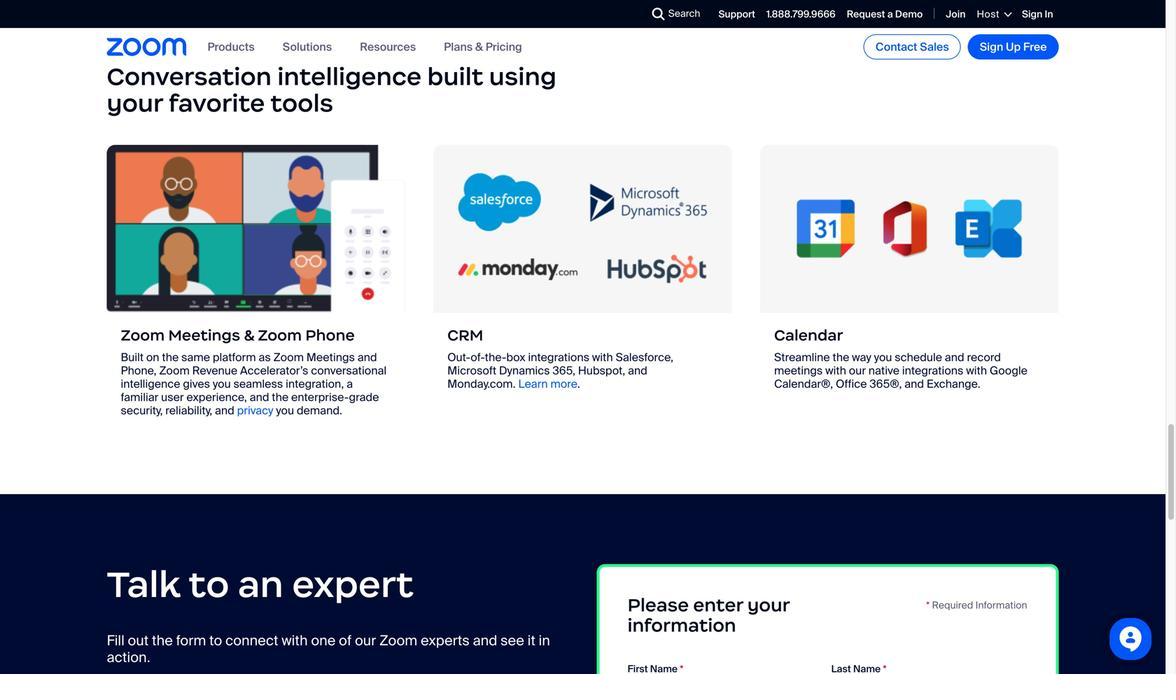 Task type: vqa. For each thing, say whether or not it's contained in the screenshot.
time on the left of the page
no



Task type: describe. For each thing, give the bounding box(es) containing it.
learn more .
[[518, 377, 580, 391]]

calendar streamline the way you schedule and record meetings with our native integrations with google calendar®, office 365®, and exchange.
[[774, 326, 1027, 391]]

with left way
[[825, 363, 846, 378]]

an
[[238, 561, 283, 607]]

zoom inside fill out the form to connect with one of our zoom experts and see it in action.
[[379, 632, 417, 650]]

resources
[[360, 39, 416, 54]]

expert
[[292, 561, 414, 607]]

zoom up the 'on'
[[121, 326, 165, 345]]

sign in link
[[1022, 8, 1053, 21]]

box
[[506, 350, 525, 365]]

the-
[[485, 350, 506, 365]]

0 vertical spatial to
[[189, 561, 229, 607]]

contact sales
[[876, 40, 949, 54]]

zoom logo image
[[107, 38, 187, 56]]

plans & pricing link
[[444, 39, 522, 54]]

out-
[[447, 350, 471, 365]]

company logos image for crm
[[433, 145, 732, 313]]

talk to an expert
[[107, 561, 414, 607]]

0 vertical spatial a
[[887, 8, 893, 21]]

demo
[[895, 8, 923, 21]]

calendar®,
[[774, 377, 833, 391]]

as
[[259, 350, 271, 365]]

request a demo link
[[847, 8, 923, 21]]

with inside fill out the form to connect with one of our zoom experts and see it in action.
[[282, 632, 308, 650]]

request a demo
[[847, 8, 923, 21]]

one
[[311, 632, 336, 650]]

out
[[128, 632, 149, 650]]

salesforce,
[[616, 350, 673, 365]]

built on the same platform as zoom meetings and phone,
[[121, 350, 377, 378]]

request
[[847, 8, 885, 21]]

a inside 'conversational intelligence gives you seamless integration, a familiar user experience, and the enterprise-grade security, reliability, and'
[[347, 377, 353, 391]]

products
[[208, 39, 255, 54]]

1 vertical spatial &
[[244, 326, 254, 345]]

your inside please enter your information
[[747, 594, 789, 616]]

and left privacy link
[[215, 403, 234, 418]]

and down accelerator's
[[250, 390, 269, 405]]

.
[[577, 377, 580, 391]]

join
[[946, 8, 966, 21]]

same
[[181, 350, 210, 365]]

learn
[[518, 377, 548, 391]]

* required information
[[926, 599, 1027, 612]]

required
[[932, 599, 973, 612]]

native
[[868, 363, 899, 378]]

meetings
[[774, 363, 823, 378]]

security,
[[121, 403, 163, 418]]

*
[[926, 599, 930, 612]]

it
[[528, 632, 535, 650]]

privacy link
[[237, 403, 273, 418]]

and inside fill out the form to connect with one of our zoom experts and see it in action.
[[473, 632, 497, 650]]

fill out the form to connect with one of our zoom experts and see it in action.
[[107, 632, 550, 667]]

crm
[[447, 326, 483, 345]]

sign for sign in
[[1022, 8, 1042, 21]]

sign up free link
[[968, 34, 1059, 60]]

grade
[[349, 390, 379, 405]]

zoom up user
[[159, 363, 190, 378]]

more
[[550, 377, 577, 391]]

built
[[427, 61, 483, 92]]

plans
[[444, 39, 473, 54]]

google
[[990, 363, 1027, 378]]

the for calendar
[[833, 350, 849, 365]]

search
[[668, 7, 700, 20]]

calendar
[[774, 326, 843, 345]]

our inside fill out the form to connect with one of our zoom experts and see it in action.
[[355, 632, 376, 650]]

familiar
[[121, 390, 158, 405]]

2 vertical spatial you
[[276, 403, 294, 418]]

support link
[[718, 8, 755, 21]]

solutions
[[283, 39, 332, 54]]

pricing
[[486, 39, 522, 54]]

in
[[1045, 8, 1053, 21]]

learn more link
[[518, 377, 577, 391]]

company logos image for calendar
[[760, 145, 1059, 313]]

privacy you demand.
[[237, 403, 342, 418]]

you inside 'conversational intelligence gives you seamless integration, a familiar user experience, and the enterprise-grade security, reliability, and'
[[213, 377, 231, 391]]

plans & pricing
[[444, 39, 522, 54]]

enter
[[693, 594, 743, 616]]

sign in
[[1022, 8, 1053, 21]]

intelligence for gives
[[121, 377, 180, 391]]

see
[[501, 632, 524, 650]]

integration,
[[286, 377, 344, 391]]

contact sales link
[[864, 34, 961, 60]]

dynamics
[[499, 363, 550, 378]]

contact
[[876, 40, 917, 54]]

our inside calendar streamline the way you schedule and record meetings with our native integrations with google calendar®, office 365®, and exchange.
[[849, 363, 866, 378]]

experience,
[[186, 390, 247, 405]]

1.888.799.9666
[[766, 8, 836, 21]]

host
[[977, 8, 999, 21]]

phone
[[305, 326, 355, 345]]

please enter your information element
[[597, 564, 1059, 674]]

zoom up as
[[258, 326, 302, 345]]

and inside built on the same platform as zoom meetings and phone,
[[357, 350, 377, 365]]

tools
[[270, 88, 333, 118]]

join link
[[946, 8, 966, 21]]

demand.
[[297, 403, 342, 418]]



Task type: locate. For each thing, give the bounding box(es) containing it.
0 horizontal spatial our
[[355, 632, 376, 650]]

1 vertical spatial you
[[213, 377, 231, 391]]

host button
[[977, 8, 1011, 21]]

the right the 'on'
[[162, 350, 179, 365]]

conversational
[[311, 363, 387, 378]]

revenue
[[192, 363, 237, 378]]

0 vertical spatial sign
[[1022, 8, 1042, 21]]

conversational intelligence gives you seamless integration, a familiar user experience, and the enterprise-grade security, reliability, and
[[121, 363, 387, 418]]

our right of
[[355, 632, 376, 650]]

0 horizontal spatial your
[[107, 88, 163, 118]]

in
[[539, 632, 550, 650]]

phone,
[[121, 363, 157, 378]]

hubspot,
[[578, 363, 625, 378]]

meetings up the same
[[168, 326, 240, 345]]

to right form
[[209, 632, 222, 650]]

1 horizontal spatial your
[[747, 594, 789, 616]]

you
[[874, 350, 892, 365], [213, 377, 231, 391], [276, 403, 294, 418]]

the
[[162, 350, 179, 365], [833, 350, 849, 365], [272, 390, 289, 405], [152, 632, 173, 650]]

0 vertical spatial our
[[849, 363, 866, 378]]

record
[[967, 350, 1001, 365]]

cartoon people using zoom image
[[107, 145, 405, 313]]

the inside 'conversational intelligence gives you seamless integration, a familiar user experience, and the enterprise-grade security, reliability, and'
[[272, 390, 289, 405]]

0 horizontal spatial sign
[[980, 40, 1003, 54]]

intelligence inside 'conversational intelligence gives you seamless integration, a familiar user experience, and the enterprise-grade security, reliability, and'
[[121, 377, 180, 391]]

1 vertical spatial sign
[[980, 40, 1003, 54]]

zoom inside built on the same platform as zoom meetings and phone,
[[273, 350, 304, 365]]

search image
[[652, 8, 665, 20], [652, 8, 665, 20]]

office
[[836, 377, 867, 391]]

1 horizontal spatial intelligence
[[277, 61, 422, 92]]

the inside fill out the form to connect with one of our zoom experts and see it in action.
[[152, 632, 173, 650]]

you right gives
[[213, 377, 231, 391]]

with inside out-of-the-box integrations with salesforce, microsoft dynamics 365, hubspot, and monday.com.
[[592, 350, 613, 365]]

the down accelerator's
[[272, 390, 289, 405]]

favorite
[[169, 88, 265, 118]]

zoom right as
[[273, 350, 304, 365]]

zoom revenue accelerator's
[[159, 363, 308, 378]]

streamline
[[774, 350, 830, 365]]

your right "enter"
[[747, 594, 789, 616]]

connect
[[225, 632, 278, 650]]

0 horizontal spatial intelligence
[[121, 377, 180, 391]]

0 vertical spatial you
[[874, 350, 892, 365]]

0 horizontal spatial a
[[347, 377, 353, 391]]

sign left 'up'
[[980, 40, 1003, 54]]

with left google
[[966, 363, 987, 378]]

please
[[628, 594, 689, 616]]

1 horizontal spatial you
[[276, 403, 294, 418]]

0 vertical spatial meetings
[[168, 326, 240, 345]]

1 vertical spatial a
[[347, 377, 353, 391]]

intelligence down resources
[[277, 61, 422, 92]]

you right privacy link
[[276, 403, 294, 418]]

using
[[489, 61, 556, 92]]

0 horizontal spatial you
[[213, 377, 231, 391]]

1 horizontal spatial &
[[475, 39, 483, 54]]

1 vertical spatial your
[[747, 594, 789, 616]]

user
[[161, 390, 184, 405]]

0 vertical spatial &
[[475, 39, 483, 54]]

1 vertical spatial our
[[355, 632, 376, 650]]

company logos image
[[433, 145, 732, 313], [760, 145, 1059, 313]]

& up platform at the bottom left of page
[[244, 326, 254, 345]]

your
[[107, 88, 163, 118], [747, 594, 789, 616]]

365,
[[553, 363, 575, 378]]

sign up free
[[980, 40, 1047, 54]]

the inside built on the same platform as zoom meetings and phone,
[[162, 350, 179, 365]]

your inside the conversation intelligence built using your favorite tools
[[107, 88, 163, 118]]

resources button
[[360, 39, 416, 54]]

& right plans
[[475, 39, 483, 54]]

gives
[[183, 377, 210, 391]]

sign for sign up free
[[980, 40, 1003, 54]]

free
[[1023, 40, 1047, 54]]

1 horizontal spatial our
[[849, 363, 866, 378]]

intelligence inside the conversation intelligence built using your favorite tools
[[277, 61, 422, 92]]

and down schedule
[[904, 377, 924, 391]]

up
[[1006, 40, 1021, 54]]

and up the exchange.
[[945, 350, 964, 365]]

2 company logos image from the left
[[760, 145, 1059, 313]]

platform
[[213, 350, 256, 365]]

seamless
[[233, 377, 283, 391]]

to left an
[[189, 561, 229, 607]]

with left one on the bottom left of page
[[282, 632, 308, 650]]

1 horizontal spatial meetings
[[306, 350, 355, 365]]

zoom meetings & zoom phone
[[121, 326, 355, 345]]

&
[[475, 39, 483, 54], [244, 326, 254, 345]]

and left see
[[473, 632, 497, 650]]

meetings down 'phone'
[[306, 350, 355, 365]]

intelligence for built
[[277, 61, 422, 92]]

and right hubspot,
[[628, 363, 647, 378]]

0 horizontal spatial meetings
[[168, 326, 240, 345]]

reliability,
[[165, 403, 212, 418]]

your down the zoom logo
[[107, 88, 163, 118]]

microsoft
[[447, 363, 496, 378]]

with right 365,
[[592, 350, 613, 365]]

intelligence
[[277, 61, 422, 92], [121, 377, 180, 391]]

to inside fill out the form to connect with one of our zoom experts and see it in action.
[[209, 632, 222, 650]]

integrations inside out-of-the-box integrations with salesforce, microsoft dynamics 365, hubspot, and monday.com.
[[528, 350, 589, 365]]

action.
[[107, 649, 150, 667]]

0 vertical spatial your
[[107, 88, 163, 118]]

information
[[628, 614, 736, 637]]

integrations
[[528, 350, 589, 365], [902, 363, 963, 378]]

the for fill
[[152, 632, 173, 650]]

exchange.
[[927, 377, 980, 391]]

1 vertical spatial to
[[209, 632, 222, 650]]

the right out
[[152, 632, 173, 650]]

schedule
[[895, 350, 942, 365]]

integrations right the "native"
[[902, 363, 963, 378]]

built
[[121, 350, 144, 365]]

on
[[146, 350, 159, 365]]

monday.com.
[[447, 377, 516, 391]]

information
[[975, 599, 1027, 612]]

solutions button
[[283, 39, 332, 54]]

products button
[[208, 39, 255, 54]]

talk
[[107, 561, 180, 607]]

1 vertical spatial intelligence
[[121, 377, 180, 391]]

the for built
[[162, 350, 179, 365]]

a
[[887, 8, 893, 21], [347, 377, 353, 391]]

support
[[718, 8, 755, 21]]

meetings inside built on the same platform as zoom meetings and phone,
[[306, 350, 355, 365]]

a right integration,
[[347, 377, 353, 391]]

1 vertical spatial meetings
[[306, 350, 355, 365]]

privacy
[[237, 403, 273, 418]]

intelligence down the 'on'
[[121, 377, 180, 391]]

sign
[[1022, 8, 1042, 21], [980, 40, 1003, 54]]

0 horizontal spatial company logos image
[[433, 145, 732, 313]]

0 horizontal spatial integrations
[[528, 350, 589, 365]]

fill
[[107, 632, 124, 650]]

sign left in
[[1022, 8, 1042, 21]]

please enter your information
[[628, 594, 789, 637]]

experts
[[421, 632, 470, 650]]

conversation
[[107, 61, 272, 92]]

the inside calendar streamline the way you schedule and record meetings with our native integrations with google calendar®, office 365®, and exchange.
[[833, 350, 849, 365]]

1.888.799.9666 link
[[766, 8, 836, 21]]

integrations inside calendar streamline the way you schedule and record meetings with our native integrations with google calendar®, office 365®, and exchange.
[[902, 363, 963, 378]]

of
[[339, 632, 352, 650]]

2 horizontal spatial you
[[874, 350, 892, 365]]

1 company logos image from the left
[[433, 145, 732, 313]]

and up grade
[[357, 350, 377, 365]]

1 horizontal spatial integrations
[[902, 363, 963, 378]]

our left the "native"
[[849, 363, 866, 378]]

you right way
[[874, 350, 892, 365]]

the left way
[[833, 350, 849, 365]]

365®,
[[870, 377, 902, 391]]

0 vertical spatial intelligence
[[277, 61, 422, 92]]

a left demo
[[887, 8, 893, 21]]

form
[[176, 632, 206, 650]]

zoom left experts
[[379, 632, 417, 650]]

accelerator's
[[240, 363, 308, 378]]

1 horizontal spatial sign
[[1022, 8, 1042, 21]]

1 horizontal spatial company logos image
[[760, 145, 1059, 313]]

integrations up more
[[528, 350, 589, 365]]

1 horizontal spatial a
[[887, 8, 893, 21]]

sales
[[920, 40, 949, 54]]

you inside calendar streamline the way you schedule and record meetings with our native integrations with google calendar®, office 365®, and exchange.
[[874, 350, 892, 365]]

and inside out-of-the-box integrations with salesforce, microsoft dynamics 365, hubspot, and monday.com.
[[628, 363, 647, 378]]

of-
[[471, 350, 485, 365]]

to
[[189, 561, 229, 607], [209, 632, 222, 650]]

0 horizontal spatial &
[[244, 326, 254, 345]]



